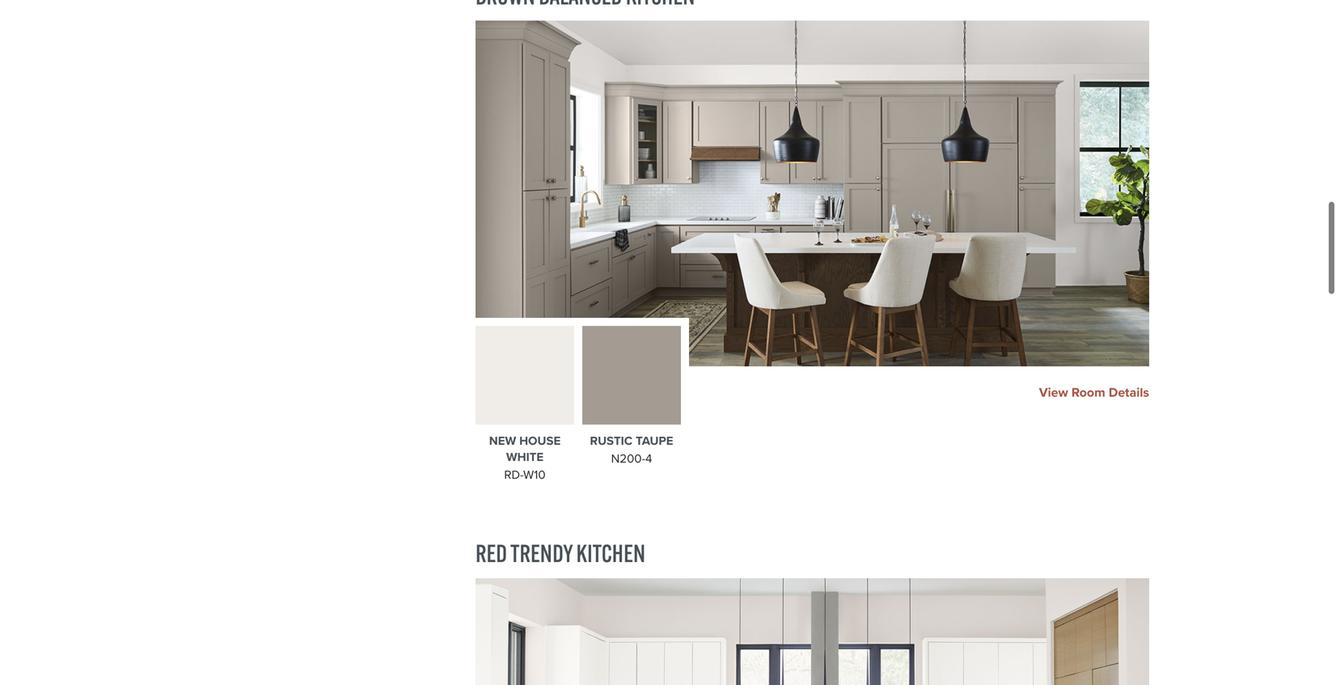 Task type: locate. For each thing, give the bounding box(es) containing it.
house
[[520, 432, 561, 450]]

w10
[[524, 466, 546, 484]]

kitchen
[[577, 538, 646, 569]]

n200-
[[611, 450, 646, 468]]

new house white rd-w10
[[489, 432, 561, 484]]

view room details link
[[1040, 383, 1150, 402]]

red modern relaxed & serene kitchen image
[[476, 579, 1150, 685]]

rustic
[[590, 432, 633, 450]]

trendy
[[511, 538, 573, 569]]

room
[[1072, 383, 1106, 402]]

view room details
[[1040, 383, 1150, 402]]



Task type: vqa. For each thing, say whether or not it's contained in the screenshot.
n200-
yes



Task type: describe. For each thing, give the bounding box(es) containing it.
white
[[506, 448, 544, 466]]

4
[[646, 450, 652, 468]]

red
[[476, 538, 507, 569]]

red trendy kitchen
[[476, 538, 646, 569]]

rustic taupe n200-4
[[590, 432, 674, 468]]

details
[[1109, 383, 1150, 402]]

new
[[489, 432, 516, 450]]

view
[[1040, 383, 1069, 402]]

taupe
[[636, 432, 674, 450]]

rd-
[[504, 466, 524, 484]]

brown classic relaxed & serene kitchen image
[[476, 21, 1150, 367]]



